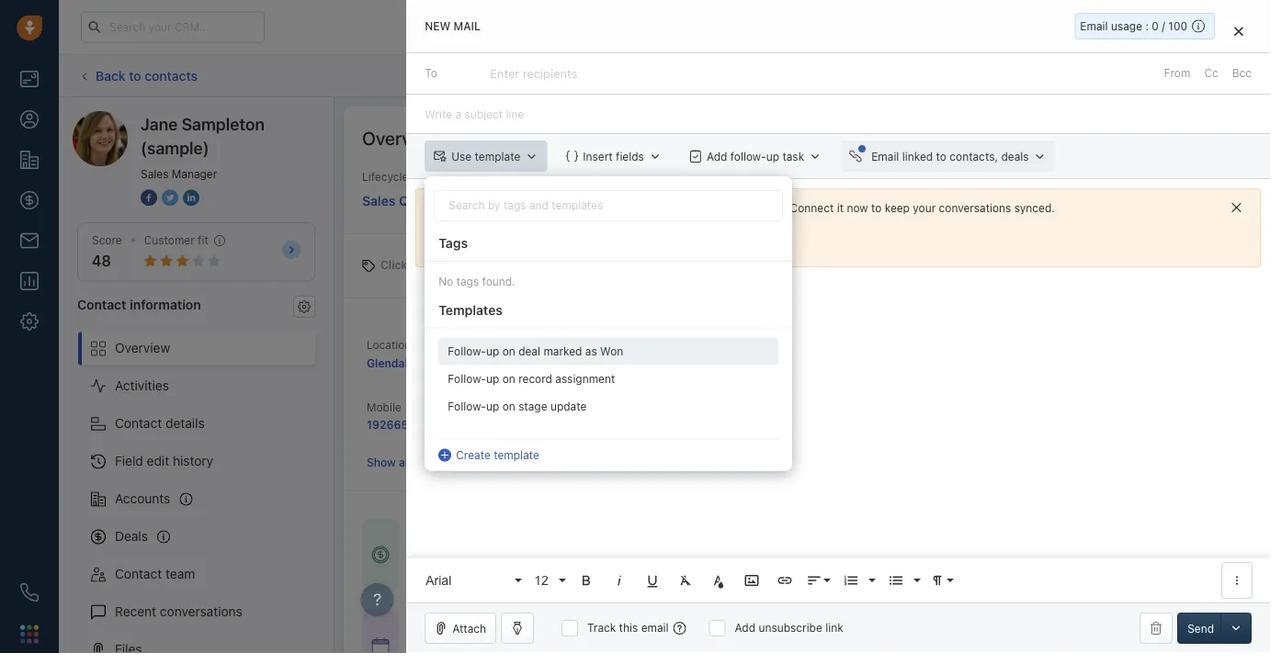Task type: describe. For each thing, give the bounding box(es) containing it.
to inside button
[[937, 150, 947, 163]]

cc
[[1205, 67, 1219, 80]]

now
[[847, 202, 869, 214]]

attach button
[[425, 613, 497, 645]]

widgetz.io inside accounts widgetz.io (sample)
[[575, 356, 633, 369]]

(sample) for widgetz.io
[[636, 356, 684, 369]]

sales for sales owner
[[575, 401, 603, 414]]

contact details
[[115, 416, 205, 431]]

days
[[798, 419, 824, 431]]

email linked to contacts, deals
[[872, 150, 1030, 163]]

mon
[[526, 630, 548, 643]]

contacts
[[145, 68, 198, 83]]

view details link
[[887, 630, 968, 654]]

email for email linked to contacts, deals
[[872, 150, 900, 163]]

48
[[92, 253, 111, 270]]

details for contact details
[[166, 416, 205, 431]]

1 vertical spatial tags
[[448, 259, 472, 272]]

arial
[[426, 574, 452, 588]]

use template
[[452, 150, 521, 163]]

italic (⌘i) image
[[612, 573, 628, 589]]

00:00
[[808, 630, 840, 643]]

email image
[[1089, 20, 1102, 35]]

to left wed
[[684, 630, 694, 643]]

use
[[452, 150, 472, 163]]

/ inside negotiation / lost "button"
[[1100, 196, 1104, 209]]

follow-up on stage update
[[448, 400, 587, 413]]

to
[[425, 67, 438, 80]]

email linked to contacts, deals button
[[841, 141, 1056, 172]]

unsubscribe
[[759, 622, 823, 635]]

arizona,
[[421, 357, 466, 370]]

phone element
[[11, 575, 48, 612]]

marked
[[544, 345, 583, 358]]

Enter recipients text field
[[490, 59, 581, 88]]

link
[[826, 622, 844, 635]]

interested link
[[779, 192, 895, 214]]

1 nov, from the left
[[567, 630, 590, 643]]

customer fit
[[144, 234, 209, 247]]

2 vertical spatial tags
[[457, 276, 479, 288]]

widgetz.io (sample)
[[408, 558, 518, 570]]

1 horizontal spatial overview
[[362, 127, 440, 149]]

1 vertical spatial conversations
[[160, 605, 243, 620]]

$ 5,600
[[597, 558, 638, 570]]

add for add unsubscribe link
[[735, 622, 756, 635]]

created at 12 days ago
[[783, 401, 847, 431]]

12 inside popup button
[[535, 574, 549, 588]]

fields
[[616, 150, 645, 163]]

send
[[1188, 623, 1215, 635]]

lifecycle stage
[[362, 171, 441, 183]]

insert
[[583, 150, 613, 163]]

container_wx8msf4aqz5i3rn1 image for view details
[[372, 638, 390, 654]]

group inside dialog
[[439, 329, 779, 421]]

dialog containing tags
[[407, 0, 1271, 654]]

view
[[896, 641, 921, 653]]

wed
[[698, 630, 721, 643]]

12 button
[[528, 563, 569, 600]]

qualified inside sales qualified lead link
[[399, 193, 455, 208]]

deals
[[115, 529, 148, 544]]

new inside dialog
[[425, 20, 451, 33]]

you
[[455, 202, 474, 214]]

accounts widgetz.io (sample)
[[575, 337, 684, 369]]

deal inside button
[[1148, 69, 1170, 82]]

conversations inside dialog
[[940, 202, 1012, 214]]

0
[[1153, 20, 1160, 33]]

email for email usage : 0 / 100
[[1081, 20, 1109, 33]]

at inside created at 12 days ago
[[827, 401, 838, 414]]

1 2023 from the left
[[593, 630, 620, 643]]

up for follow-up on deal marked as won
[[486, 345, 500, 358]]

click to add tags
[[381, 259, 472, 272]]

13
[[551, 630, 563, 643]]

sampleton
[[182, 114, 265, 134]]

email button
[[522, 60, 588, 92]]

text color image
[[711, 573, 728, 589]]

sales owner
[[575, 401, 638, 414]]

interested button
[[779, 192, 895, 214]]

field edit history
[[115, 454, 213, 469]]

ago
[[827, 419, 847, 431]]

history
[[173, 454, 213, 469]]

manager
[[172, 167, 217, 180]]

jane's
[[408, 530, 442, 543]]

sales manager
[[141, 167, 217, 180]]

add deal button
[[1096, 60, 1179, 92]]

orlandogary85@gmail.com
[[576, 202, 723, 214]]

back
[[96, 68, 126, 83]]

up for follow-up on stage update
[[486, 400, 500, 413]]

on for stage
[[503, 400, 516, 413]]

negotiation / lost button
[[1011, 192, 1130, 214]]

jane's open deals
[[408, 530, 502, 543]]

template for use template
[[475, 150, 521, 163]]

all
[[399, 456, 411, 469]]

unordered list image
[[889, 573, 905, 589]]

linked
[[903, 150, 934, 163]]

show all
[[367, 456, 411, 469]]

on for mon
[[510, 630, 523, 643]]

qualified link
[[895, 191, 1011, 214]]

paragraph format image
[[930, 573, 947, 589]]

clear formatting image
[[678, 573, 695, 589]]

follow-
[[731, 150, 767, 163]]

on for deal
[[503, 345, 516, 358]]

to right now
[[872, 202, 882, 214]]

arial button
[[420, 563, 524, 600]]

owner
[[606, 401, 638, 414]]

2 nov, from the left
[[739, 630, 762, 643]]

mng settings image
[[298, 301, 311, 313]]

upcoming
[[408, 630, 461, 643]]

to right back
[[129, 68, 141, 83]]

:
[[1146, 20, 1149, 33]]

freshworks switcher image
[[20, 626, 39, 644]]

location
[[367, 338, 411, 351]]

sales for sales qualified lead
[[362, 193, 396, 208]]

contact for contact details
[[115, 416, 162, 431]]

follow- for follow-up on stage update
[[448, 400, 486, 413]]

widgetz.io inside "link"
[[408, 558, 467, 570]]

facebook circled image
[[141, 188, 157, 207]]

5,600
[[607, 558, 638, 570]]

phone image
[[20, 584, 39, 602]]

insert fields button
[[557, 141, 671, 172]]

sales for sales manager
[[141, 167, 169, 180]]

Search by tags and templates search field
[[444, 196, 774, 214]]

interested
[[812, 196, 866, 209]]

insert link (⌘k) image
[[777, 573, 794, 589]]

customer
[[144, 234, 195, 247]]

new inside row
[[789, 558, 812, 570]]

mobile
[[367, 401, 402, 414]]

usa
[[469, 357, 492, 370]]

follow- for follow-up on record assignment
[[448, 373, 486, 386]]



Task type: locate. For each thing, give the bounding box(es) containing it.
sales down assignment
[[575, 401, 603, 414]]

2 horizontal spatial new
[[789, 558, 812, 570]]

0 vertical spatial contact
[[77, 297, 127, 312]]

add left follow- on the right
[[707, 150, 728, 163]]

2 container_wx8msf4aqz5i3rn1 image from the top
[[372, 638, 390, 654]]

negotiation / lost link
[[1011, 192, 1130, 214]]

more misc image
[[1230, 573, 1246, 589]]

tags
[[439, 236, 468, 251], [448, 259, 472, 272], [457, 276, 479, 288]]

back to contacts link
[[77, 61, 199, 90]]

1 vertical spatial (sample)
[[636, 356, 684, 369]]

0 horizontal spatial 2023
[[593, 630, 620, 643]]

3 follow- from the top
[[448, 400, 486, 413]]

0 vertical spatial deal
[[1148, 69, 1170, 82]]

glendale,
[[367, 357, 418, 370]]

1 vertical spatial at
[[795, 630, 805, 643]]

accounts for accounts
[[115, 492, 170, 507]]

connected
[[518, 202, 573, 214]]

1 vertical spatial /
[[1100, 196, 1104, 209]]

add for add follow-up task
[[707, 150, 728, 163]]

0 horizontal spatial deals
[[474, 530, 502, 543]]

details right 'view'
[[924, 641, 959, 653]]

0 vertical spatial email
[[1081, 20, 1109, 33]]

sales qualified lead
[[362, 193, 488, 208]]

qualified down 'email linked to contacts, deals' at the top
[[935, 196, 982, 209]]

0 horizontal spatial widgetz.io (sample) link
[[408, 556, 518, 572]]

accounts for accounts widgetz.io (sample)
[[575, 337, 623, 350]]

0 vertical spatial container_wx8msf4aqz5i3rn1 image
[[372, 546, 390, 565]]

2 2023 from the left
[[765, 630, 792, 643]]

template for create template
[[494, 449, 540, 461]]

$
[[597, 558, 604, 570]]

new left mail
[[425, 20, 451, 33]]

deal up follow-up on record assignment
[[519, 345, 541, 358]]

0 horizontal spatial nov,
[[567, 630, 590, 643]]

group containing follow-up on deal marked as won
[[439, 329, 779, 421]]

janesampleton@gmail.com link
[[783, 353, 929, 372]]

2 horizontal spatial (sample)
[[636, 356, 684, 369]]

1 horizontal spatial nov,
[[739, 630, 762, 643]]

(sample) inside jane sampleton (sample)
[[141, 138, 209, 158]]

template right create
[[494, 449, 540, 461]]

0 horizontal spatial details
[[166, 416, 205, 431]]

crm.
[[759, 202, 787, 214]]

found.
[[482, 276, 516, 288]]

sales up facebook circled image
[[141, 167, 169, 180]]

2023 left 00:00
[[765, 630, 792, 643]]

0 vertical spatial template
[[475, 150, 521, 163]]

1 vertical spatial details
[[924, 641, 959, 653]]

1 vertical spatial add
[[707, 150, 728, 163]]

2 horizontal spatial add
[[1124, 69, 1145, 82]]

contact for contact team
[[115, 567, 162, 582]]

2 vertical spatial (sample)
[[470, 558, 518, 570]]

on down follow-up on record assignment
[[503, 400, 516, 413]]

0 vertical spatial deals
[[1002, 150, 1030, 163]]

on for record
[[503, 373, 516, 386]]

recent conversations
[[115, 605, 243, 620]]

send button
[[1178, 613, 1225, 645]]

sales qualified lead link
[[362, 185, 503, 211]]

1 vertical spatial new
[[598, 196, 622, 209]]

group
[[439, 329, 779, 421]]

1 vertical spatial container_wx8msf4aqz5i3rn1 image
[[372, 638, 390, 654]]

0 horizontal spatial email
[[550, 69, 578, 82]]

2 vertical spatial new
[[789, 558, 812, 570]]

nov, right 15
[[739, 630, 762, 643]]

deals inside email linked to contacts, deals button
[[1002, 150, 1030, 163]]

qualified down 'lifecycle stage'
[[399, 193, 455, 208]]

haven't
[[477, 202, 515, 214]]

record
[[519, 373, 553, 386]]

12 inside created at 12 days ago
[[783, 419, 795, 431]]

0 vertical spatial (sample)
[[141, 138, 209, 158]]

0 horizontal spatial /
[[1100, 196, 1104, 209]]

0 vertical spatial stage
[[412, 171, 441, 183]]

0 vertical spatial details
[[166, 416, 205, 431]]

close image
[[1235, 26, 1244, 36]]

0 horizontal spatial at
[[795, 630, 805, 643]]

add right wed
[[735, 622, 756, 635]]

1 vertical spatial deal
[[519, 345, 541, 358]]

1 horizontal spatial 2023
[[765, 630, 792, 643]]

details up "history"
[[166, 416, 205, 431]]

application
[[407, 277, 1271, 603]]

accounts up deals
[[115, 492, 170, 507]]

email usage : 0 / 100
[[1081, 20, 1188, 33]]

details
[[166, 416, 205, 431], [924, 641, 959, 653]]

on left mon
[[510, 630, 523, 643]]

0 vertical spatial follow-
[[448, 345, 486, 358]]

customize
[[1129, 132, 1184, 144]]

1 vertical spatial contact
[[115, 416, 162, 431]]

1 horizontal spatial email
[[872, 150, 900, 163]]

2 horizontal spatial email
[[1081, 20, 1109, 33]]

2 vertical spatial add
[[735, 622, 756, 635]]

conversations
[[940, 202, 1012, 214], [160, 605, 243, 620]]

as
[[586, 345, 598, 358]]

overview
[[362, 127, 440, 149], [115, 341, 170, 356]]

nov, right the 13
[[567, 630, 590, 643]]

widgetz.io up assignment
[[575, 356, 633, 369]]

0 vertical spatial widgetz.io
[[575, 356, 633, 369]]

add inside button
[[1124, 69, 1145, 82]]

1 horizontal spatial deal
[[1148, 69, 1170, 82]]

stage up sales qualified lead link
[[412, 171, 441, 183]]

12 left the days
[[783, 419, 795, 431]]

contact for contact information
[[77, 297, 127, 312]]

list box
[[425, 226, 807, 434]]

2 vertical spatial email
[[872, 150, 900, 163]]

container_wx8msf4aqz5i3rn1 image left widgetz.io (sample)
[[372, 546, 390, 565]]

ordered list image
[[844, 573, 860, 589]]

deal inside group
[[519, 345, 541, 358]]

activities
[[115, 378, 169, 394]]

(sample)
[[141, 138, 209, 158], [636, 356, 684, 369], [470, 558, 518, 570]]

add left from
[[1124, 69, 1145, 82]]

1 horizontal spatial accounts
[[575, 337, 623, 350]]

/ inside dialog
[[1163, 20, 1166, 33]]

on right usa
[[503, 345, 516, 358]]

0 horizontal spatial add
[[707, 150, 728, 163]]

widgetz.io (sample) link inside row
[[408, 556, 518, 572]]

0 horizontal spatial deal
[[519, 345, 541, 358]]

align image
[[807, 573, 823, 589]]

1 horizontal spatial conversations
[[940, 202, 1012, 214]]

jane sampleton (sample)
[[141, 114, 265, 158]]

1 horizontal spatial widgetz.io (sample) link
[[575, 356, 684, 369]]

new down insert fields at top
[[598, 196, 622, 209]]

follow-up on record assignment
[[448, 373, 616, 386]]

show
[[367, 456, 396, 469]]

deals right open
[[474, 530, 502, 543]]

negotiation / lost
[[1035, 196, 1130, 209]]

container_wx8msf4aqz5i3rn1 image
[[372, 546, 390, 565], [372, 638, 390, 654]]

team
[[166, 567, 195, 582]]

accounts inside accounts widgetz.io (sample)
[[575, 337, 623, 350]]

0 horizontal spatial widgetz.io
[[408, 558, 467, 570]]

list box inside dialog
[[425, 226, 807, 434]]

field
[[115, 454, 143, 469]]

1 vertical spatial sales
[[362, 193, 396, 208]]

0 vertical spatial 12
[[783, 419, 795, 431]]

15
[[724, 630, 736, 643]]

template right use
[[475, 150, 521, 163]]

to left add
[[411, 259, 422, 272]]

create template
[[456, 449, 540, 461]]

contact down activities
[[115, 416, 162, 431]]

click
[[381, 259, 408, 272]]

1 horizontal spatial 12
[[783, 419, 795, 431]]

meeting
[[464, 630, 507, 643]]

Search your CRM... text field
[[81, 11, 265, 43]]

no tags found.
[[439, 276, 516, 288]]

stage down follow-up on record assignment
[[519, 400, 548, 413]]

1 vertical spatial email
[[550, 69, 578, 82]]

sales
[[141, 167, 169, 180], [362, 193, 396, 208], [575, 401, 603, 414]]

dialog
[[407, 0, 1271, 654]]

1 container_wx8msf4aqz5i3rn1 image from the top
[[372, 546, 390, 565]]

application containing arial
[[407, 277, 1271, 603]]

overview up 'lifecycle stage'
[[362, 127, 440, 149]]

email for email
[[550, 69, 578, 82]]

2 follow- from the top
[[448, 373, 486, 386]]

0 vertical spatial widgetz.io (sample) link
[[575, 356, 684, 369]]

1 vertical spatial template
[[494, 449, 540, 461]]

1 vertical spatial deals
[[474, 530, 502, 543]]

0 vertical spatial overview
[[362, 127, 440, 149]]

0 horizontal spatial conversations
[[160, 605, 243, 620]]

1 horizontal spatial sales
[[362, 193, 396, 208]]

(sample) right won
[[636, 356, 684, 369]]

Write a subject line text field
[[407, 95, 1271, 133]]

widgetz.io (sample) link
[[575, 356, 684, 369], [408, 556, 518, 572]]

(sample) inside "link"
[[470, 558, 518, 570]]

conversations down team
[[160, 605, 243, 620]]

linkedin circled image
[[183, 188, 200, 207]]

1 horizontal spatial deals
[[1002, 150, 1030, 163]]

0 horizontal spatial accounts
[[115, 492, 170, 507]]

at left 00:00
[[795, 630, 805, 643]]

2 vertical spatial sales
[[575, 401, 603, 414]]

bold (⌘b) image
[[579, 573, 595, 589]]

row containing widgetz.io (sample)
[[408, 546, 1160, 582]]

update
[[551, 400, 587, 413]]

you haven't connected orlandogary85@gmail.com to the crm. connect it now to keep your conversations synced.
[[455, 202, 1056, 214]]

bcc
[[1233, 67, 1253, 80]]

view details
[[896, 641, 959, 653]]

accounts up assignment
[[575, 337, 623, 350]]

0 vertical spatial /
[[1163, 20, 1166, 33]]

1 vertical spatial stage
[[519, 400, 548, 413]]

new link
[[546, 191, 662, 214]]

100
[[1169, 20, 1188, 33]]

from
[[623, 630, 647, 643]]

row
[[408, 546, 1160, 582]]

(sample) up 'sales manager'
[[141, 138, 209, 158]]

edit
[[147, 454, 169, 469]]

conversations right your at the top of the page
[[940, 202, 1012, 214]]

0 vertical spatial accounts
[[575, 337, 623, 350]]

add for add deal
[[1124, 69, 1145, 82]]

no
[[439, 276, 454, 288]]

new up "align" image
[[789, 558, 812, 570]]

nov,
[[567, 630, 590, 643], [739, 630, 762, 643]]

widgetz.io (sample) link down open
[[408, 556, 518, 572]]

lifecycle
[[362, 171, 409, 183]]

stage inside dialog
[[519, 400, 548, 413]]

on left record
[[503, 373, 516, 386]]

2 horizontal spatial sales
[[575, 401, 603, 414]]

jane
[[141, 114, 178, 134]]

up for follow-up on record assignment
[[486, 373, 500, 386]]

widgetz.io (sample) link up the owner
[[575, 356, 684, 369]]

2 vertical spatial contact
[[115, 567, 162, 582]]

details inside "link"
[[924, 641, 959, 653]]

created
[[783, 401, 824, 414]]

/ right 0
[[1163, 20, 1166, 33]]

synced.
[[1015, 202, 1056, 214]]

1 follow- from the top
[[448, 345, 486, 358]]

(sample) inside accounts widgetz.io (sample)
[[636, 356, 684, 369]]

tags right no
[[457, 276, 479, 288]]

0 horizontal spatial stage
[[412, 171, 441, 183]]

1 horizontal spatial details
[[924, 641, 959, 653]]

deal down 0
[[1148, 69, 1170, 82]]

19266529503
[[367, 419, 444, 431]]

12 left the bold (⌘b) 'icon' on the left of the page
[[535, 574, 549, 588]]

0 vertical spatial tags
[[439, 236, 468, 251]]

1 vertical spatial accounts
[[115, 492, 170, 507]]

0 horizontal spatial qualified
[[399, 193, 455, 208]]

score
[[92, 234, 122, 247]]

sales down lifecycle
[[362, 193, 396, 208]]

add
[[425, 259, 445, 272]]

widgetz.io up 'arial'
[[408, 558, 467, 570]]

container_wx8msf4aqz5i3rn1 image
[[721, 651, 734, 654]]

underline (⌘u) image
[[645, 573, 661, 589]]

emails
[[783, 337, 817, 350]]

1 horizontal spatial new
[[598, 196, 622, 209]]

new mail
[[425, 20, 481, 33]]

1 horizontal spatial stage
[[519, 400, 548, 413]]

it
[[838, 202, 844, 214]]

assignment
[[556, 373, 616, 386]]

1 horizontal spatial (sample)
[[470, 558, 518, 570]]

attach
[[453, 623, 487, 635]]

1 vertical spatial 12
[[535, 574, 549, 588]]

deals
[[1002, 150, 1030, 163], [474, 530, 502, 543]]

(sample) down open
[[470, 558, 518, 570]]

tags up no
[[448, 259, 472, 272]]

lost
[[1107, 196, 1130, 209]]

mail
[[454, 20, 481, 33]]

details for view details
[[924, 641, 959, 653]]

1 vertical spatial widgetz.io
[[408, 558, 467, 570]]

2023 left from
[[593, 630, 620, 643]]

track this email
[[588, 622, 669, 635]]

1 horizontal spatial qualified
[[935, 196, 982, 209]]

twitter circled image
[[162, 188, 178, 207]]

0 vertical spatial new
[[425, 20, 451, 33]]

to right the linked
[[937, 150, 947, 163]]

email
[[642, 622, 669, 635]]

0 horizontal spatial 12
[[535, 574, 549, 588]]

follow- for follow-up on deal marked as won
[[448, 345, 486, 358]]

/ left lost
[[1100, 196, 1104, 209]]

at up ago
[[827, 401, 838, 414]]

0 vertical spatial add
[[1124, 69, 1145, 82]]

glendale, arizona, usa link
[[367, 357, 492, 370]]

contact down "48" button
[[77, 297, 127, 312]]

1 horizontal spatial at
[[827, 401, 838, 414]]

list box containing tags
[[425, 226, 807, 434]]

0 horizontal spatial (sample)
[[141, 138, 209, 158]]

2023
[[593, 630, 620, 643], [765, 630, 792, 643]]

(sample) for sampleton
[[141, 138, 209, 158]]

qualified
[[399, 193, 455, 208], [935, 196, 982, 209]]

0 horizontal spatial overview
[[115, 341, 170, 356]]

0 vertical spatial conversations
[[940, 202, 1012, 214]]

won
[[601, 345, 624, 358]]

tags up add
[[439, 236, 468, 251]]

contact information
[[77, 297, 201, 312]]

fit
[[198, 234, 209, 247]]

insert image (⌘p) image
[[744, 573, 761, 589]]

0 horizontal spatial sales
[[141, 167, 169, 180]]

status
[[546, 171, 580, 183]]

at
[[827, 401, 838, 414], [795, 630, 805, 643]]

contact up "recent"
[[115, 567, 162, 582]]

1 vertical spatial widgetz.io (sample) link
[[408, 556, 518, 572]]

1 horizontal spatial widgetz.io
[[575, 356, 633, 369]]

container_wx8msf4aqz5i3rn1 image for widgetz.io (sample)
[[372, 546, 390, 565]]

to left the
[[726, 202, 736, 214]]

follow-up on deal marked as won
[[448, 345, 624, 358]]

1 horizontal spatial add
[[735, 622, 756, 635]]

deals right the contacts, at the right
[[1002, 150, 1030, 163]]

track
[[588, 622, 616, 635]]

container_wx8msf4aqz5i3rn1 image left upcoming
[[372, 638, 390, 654]]

0 vertical spatial sales
[[141, 167, 169, 180]]

0 vertical spatial at
[[827, 401, 838, 414]]

overview up activities
[[115, 341, 170, 356]]

0 horizontal spatial new
[[425, 20, 451, 33]]

48 button
[[92, 253, 111, 270]]

1 horizontal spatial /
[[1163, 20, 1166, 33]]

use template button
[[425, 141, 547, 172]]

1 vertical spatial follow-
[[448, 373, 486, 386]]

emails janesampleton@gmail.com
[[783, 337, 929, 369]]

template inside dropdown button
[[475, 150, 521, 163]]

1 vertical spatial overview
[[115, 341, 170, 356]]

2 vertical spatial follow-
[[448, 400, 486, 413]]



Task type: vqa. For each thing, say whether or not it's contained in the screenshot.
z to the top
no



